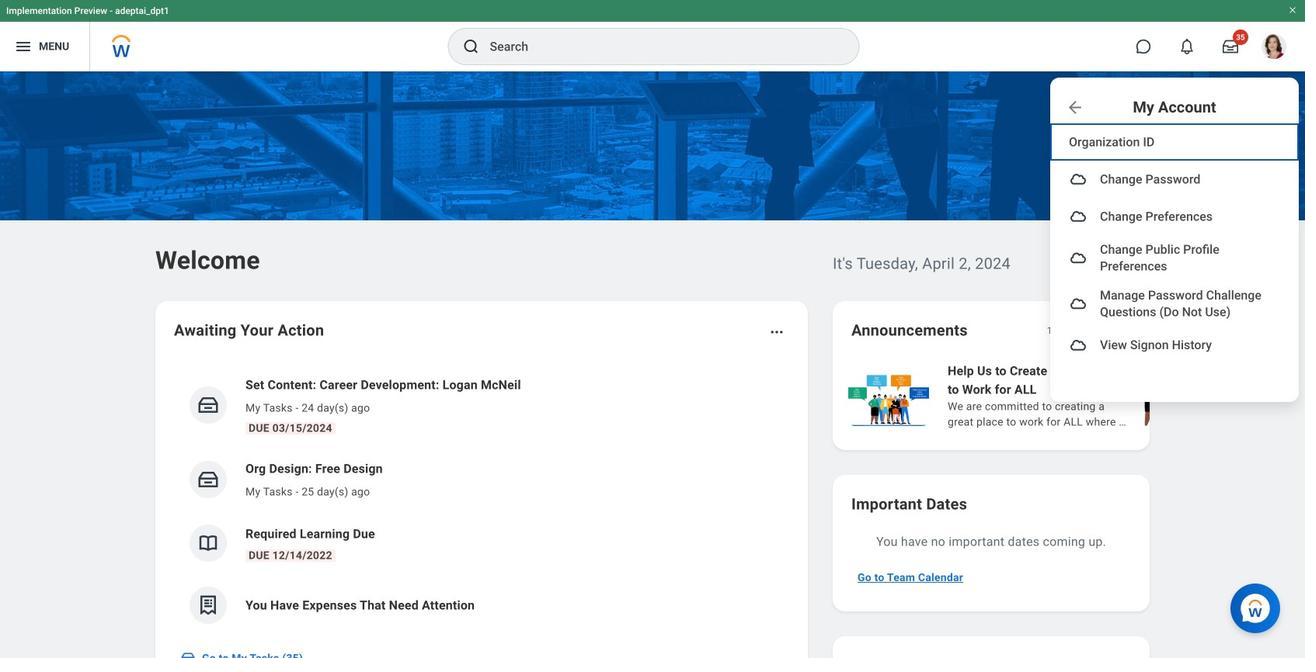 Task type: locate. For each thing, give the bounding box(es) containing it.
book open image
[[197, 532, 220, 556]]

back image
[[1066, 98, 1085, 117]]

1 menu item from the top
[[1051, 161, 1299, 198]]

0 horizontal spatial list
[[174, 364, 790, 637]]

list
[[845, 361, 1306, 432], [174, 364, 790, 637]]

avatar image
[[1069, 170, 1088, 189], [1069, 207, 1088, 226], [1069, 249, 1088, 268], [1069, 295, 1088, 313], [1069, 336, 1088, 355]]

banner
[[0, 0, 1306, 403]]

2 avatar image from the top
[[1069, 207, 1088, 226]]

menu item
[[1051, 161, 1299, 198], [1051, 198, 1299, 235], [1051, 235, 1299, 281], [1051, 281, 1299, 327], [1051, 327, 1299, 364]]

3 avatar image from the top
[[1069, 249, 1088, 268]]

1 vertical spatial inbox image
[[197, 469, 220, 492]]

inbox large image
[[1223, 39, 1239, 54]]

1 avatar image from the top
[[1069, 170, 1088, 189]]

related actions image
[[769, 325, 785, 340]]

Search Workday  search field
[[490, 30, 827, 64]]

5 avatar image from the top
[[1069, 336, 1088, 355]]

status
[[1047, 325, 1072, 337]]

inbox image
[[197, 394, 220, 417], [197, 469, 220, 492]]

menu
[[1051, 119, 1299, 369]]

0 vertical spatial inbox image
[[197, 394, 220, 417]]

close environment banner image
[[1288, 5, 1298, 15]]

main content
[[0, 71, 1306, 659]]

notifications large image
[[1180, 39, 1195, 54]]



Task type: vqa. For each thing, say whether or not it's contained in the screenshot.
fourth AVATAR from the bottom of the page
yes



Task type: describe. For each thing, give the bounding box(es) containing it.
logan mcneil image
[[1262, 34, 1287, 59]]

search image
[[462, 37, 481, 56]]

3 menu item from the top
[[1051, 235, 1299, 281]]

justify image
[[14, 37, 33, 56]]

dashboard expenses image
[[197, 594, 220, 618]]

chevron left small image
[[1083, 323, 1099, 339]]

1 inbox image from the top
[[197, 394, 220, 417]]

4 avatar image from the top
[[1069, 295, 1088, 313]]

5 menu item from the top
[[1051, 327, 1299, 364]]

inbox image
[[180, 651, 196, 659]]

4 menu item from the top
[[1051, 281, 1299, 327]]

chevron right small image
[[1111, 323, 1127, 339]]

2 inbox image from the top
[[197, 469, 220, 492]]

2 menu item from the top
[[1051, 198, 1299, 235]]

1 horizontal spatial list
[[845, 361, 1306, 432]]



